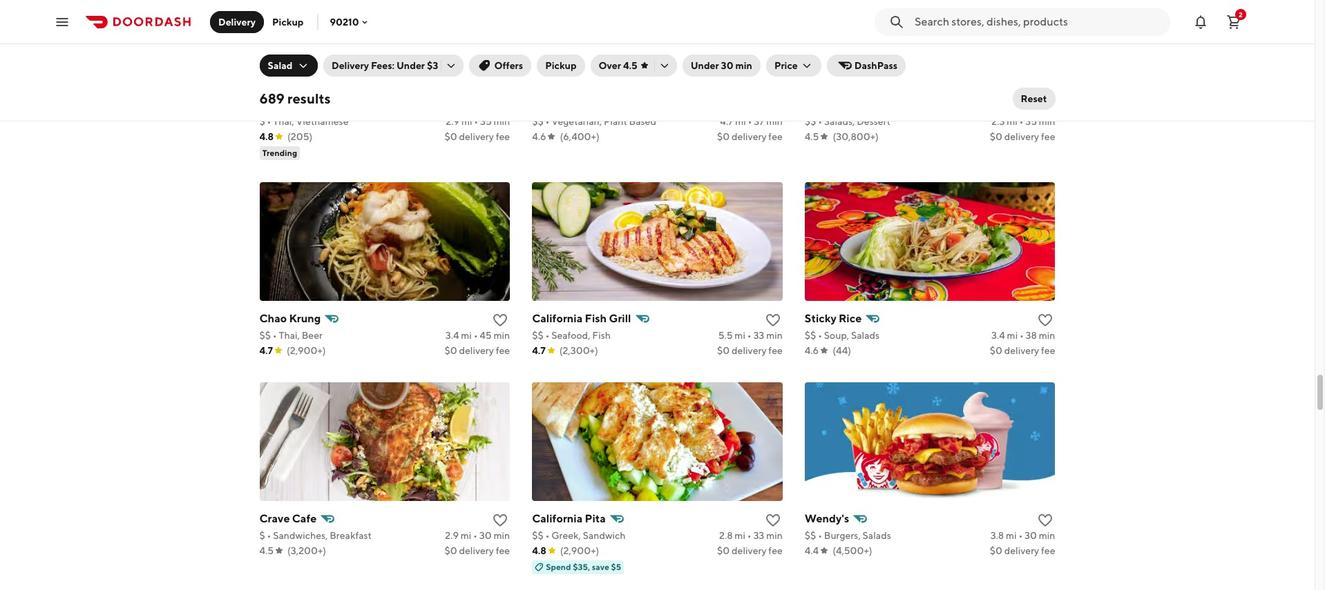 Task type: locate. For each thing, give the bounding box(es) containing it.
$​0 delivery fee for wendy's
[[990, 546, 1056, 557]]

3.4 left 38 at the bottom right of page
[[992, 330, 1005, 341]]

0 vertical spatial 4.5
[[623, 60, 638, 71]]

$​0 delivery fee down 4.7 mi • 37 min
[[717, 131, 783, 142]]

min right 38 at the bottom right of page
[[1039, 330, 1056, 341]]

pickup button up salad 'button'
[[264, 11, 312, 33]]

1 horizontal spatial 4.6
[[805, 345, 819, 356]]

0 horizontal spatial delivery
[[218, 16, 256, 27]]

mi for chao krung
[[461, 330, 472, 341]]

1 vertical spatial thai,
[[279, 330, 300, 341]]

fee down 3.8 mi • 30 min
[[1041, 546, 1056, 557]]

1 vertical spatial 2.9
[[445, 531, 459, 542]]

$ for $ • sandwiches, breakfast
[[260, 531, 265, 542]]

dashpass
[[855, 60, 898, 71]]

0 vertical spatial california
[[532, 312, 583, 325]]

salads for wendy's
[[863, 531, 891, 542]]

delivery down 2.8 mi • 33 min
[[732, 546, 767, 557]]

pad
[[260, 98, 280, 111]]

0 vertical spatial 33
[[754, 330, 765, 341]]

fee down 3.4 mi • 45 min
[[496, 345, 510, 356]]

california up greek,
[[532, 513, 583, 526]]

1 horizontal spatial 30
[[721, 60, 734, 71]]

4.8 up trending
[[260, 131, 274, 142]]

1 horizontal spatial 4.5
[[623, 60, 638, 71]]

$$ • burgers, salads
[[805, 531, 891, 542]]

california up 'seafood,'
[[532, 312, 583, 325]]

0 horizontal spatial pickup
[[272, 16, 304, 27]]

0 vertical spatial delivery
[[218, 16, 256, 27]]

(205)
[[288, 131, 313, 142]]

beer
[[302, 330, 323, 341]]

4.4
[[805, 546, 819, 557]]

california for california fish grill
[[532, 312, 583, 325]]

offers
[[494, 60, 523, 71]]

$​0 delivery fee down the 2.9 mi • 30 min
[[445, 546, 510, 557]]

save
[[592, 562, 610, 573]]

fee
[[496, 131, 510, 142], [769, 131, 783, 142], [1041, 131, 1056, 142], [496, 345, 510, 356], [769, 345, 783, 356], [1041, 345, 1056, 356], [496, 546, 510, 557], [769, 546, 783, 557], [1041, 546, 1056, 557]]

$​0 delivery fee down 3.8 mi • 30 min
[[990, 546, 1056, 557]]

0 horizontal spatial 4.5
[[260, 546, 274, 557]]

$$
[[532, 116, 544, 127], [805, 116, 816, 127], [260, 330, 271, 341], [532, 330, 544, 341], [805, 330, 816, 341], [532, 531, 544, 542], [805, 531, 816, 542]]

click to add this store to your saved list image for rice
[[1038, 312, 1054, 329]]

click to add this store to your saved list image for krung
[[492, 312, 509, 329]]

0 vertical spatial thai,
[[273, 116, 294, 127]]

1 vertical spatial 33
[[754, 531, 765, 542]]

1 35 from the left
[[480, 116, 492, 127]]

pickup
[[272, 16, 304, 27], [545, 60, 577, 71]]

35 down offers button
[[480, 116, 492, 127]]

click to add this store to your saved list image
[[492, 312, 509, 329], [765, 312, 781, 329], [1038, 312, 1054, 329], [492, 513, 509, 529], [765, 513, 781, 529], [1038, 513, 1054, 529]]

delivery for sticky rice
[[1005, 345, 1040, 356]]

0 horizontal spatial 30
[[479, 531, 492, 542]]

min for 5.5 mi • 33 min
[[767, 330, 783, 341]]

(2,900+) for pita
[[560, 546, 599, 557]]

delivery
[[459, 131, 494, 142], [732, 131, 767, 142], [1005, 131, 1040, 142], [459, 345, 494, 356], [732, 345, 767, 356], [1005, 345, 1040, 356], [459, 546, 494, 557], [732, 546, 767, 557], [1005, 546, 1040, 557]]

delivery down 5.5 mi • 33 min
[[732, 345, 767, 356]]

pad thai on beverly
[[260, 98, 364, 111]]

results
[[287, 91, 331, 106]]

delivery
[[218, 16, 256, 27], [332, 60, 369, 71]]

fee down 4.7 mi • 37 min
[[769, 131, 783, 142]]

sticky rice
[[805, 312, 862, 325]]

1 under from the left
[[397, 60, 425, 71]]

min for 3.8 mi • 30 min
[[1039, 531, 1056, 542]]

0 horizontal spatial under
[[397, 60, 425, 71]]

2 california from the top
[[532, 513, 583, 526]]

fee down the 2.9 mi • 30 min
[[496, 546, 510, 557]]

fish down grill
[[592, 330, 611, 341]]

salad button
[[260, 55, 318, 77]]

0 horizontal spatial (2,900+)
[[287, 345, 326, 356]]

thai, down thai
[[273, 116, 294, 127]]

33
[[754, 330, 765, 341], [754, 531, 765, 542]]

$​0 down 3.8 on the bottom of the page
[[990, 546, 1003, 557]]

1 vertical spatial california
[[532, 513, 583, 526]]

0 horizontal spatial 4.6
[[532, 131, 546, 142]]

click to add this store to your saved list image up 2.8 mi • 33 min
[[765, 513, 781, 529]]

pickup left over at the top left of page
[[545, 60, 577, 71]]

0 vertical spatial 4.6
[[532, 131, 546, 142]]

1 3.4 from the left
[[446, 330, 459, 341]]

min right 3.8 on the bottom of the page
[[1039, 531, 1056, 542]]

33 right 5.5
[[754, 330, 765, 341]]

(2,900+) down $$ • greek, sandwich
[[560, 546, 599, 557]]

0 vertical spatial pickup button
[[264, 11, 312, 33]]

1 horizontal spatial 35
[[1026, 116, 1037, 127]]

4.6
[[532, 131, 546, 142], [805, 345, 819, 356]]

1 horizontal spatial 3.4
[[992, 330, 1005, 341]]

offers button
[[470, 55, 532, 77]]

(4,500+)
[[833, 546, 873, 557]]

under inside button
[[691, 60, 719, 71]]

thai, for (205)
[[273, 116, 294, 127]]

$​0 down the 2.3
[[990, 131, 1003, 142]]

0 horizontal spatial 35
[[480, 116, 492, 127]]

$$ left greek,
[[532, 531, 544, 542]]

min down click to add this store to your saved list image
[[1039, 116, 1056, 127]]

(2,900+)
[[287, 345, 326, 356], [560, 546, 599, 557]]

$​0 delivery fee down 2.9 mi • 35 min
[[445, 131, 510, 142]]

2 $ from the top
[[260, 531, 265, 542]]

2 33 from the top
[[754, 531, 765, 542]]

$​0 down 3.4 mi • 45 min
[[445, 345, 457, 356]]

1 vertical spatial 4.6
[[805, 345, 819, 356]]

0 vertical spatial (2,900+)
[[287, 345, 326, 356]]

35 down reset
[[1026, 116, 1037, 127]]

delivery button
[[210, 11, 264, 33]]

$ down pad
[[260, 116, 265, 127]]

1 horizontal spatial pickup
[[545, 60, 577, 71]]

$​0 down 3.4 mi • 38 min
[[990, 345, 1003, 356]]

$​0 delivery fee down 3.4 mi • 38 min
[[990, 345, 1056, 356]]

2.3 mi • 35 min
[[992, 116, 1056, 127]]

0 horizontal spatial 3.4
[[446, 330, 459, 341]]

0 vertical spatial pickup
[[272, 16, 304, 27]]

under 30 min
[[691, 60, 753, 71]]

crave
[[260, 513, 290, 526]]

$$ up the 4.4
[[805, 531, 816, 542]]

california
[[532, 312, 583, 325], [532, 513, 583, 526]]

1 33 from the top
[[754, 330, 765, 341]]

price
[[775, 60, 798, 71]]

1 horizontal spatial (2,900+)
[[560, 546, 599, 557]]

1 horizontal spatial 4.8
[[532, 546, 546, 557]]

min down offers button
[[494, 116, 510, 127]]

4.8
[[260, 131, 274, 142], [532, 546, 546, 557]]

0 vertical spatial $
[[260, 116, 265, 127]]

delivery down 2.3 mi • 35 min
[[1005, 131, 1040, 142]]

1 horizontal spatial delivery
[[332, 60, 369, 71]]

(2,900+) down beer
[[287, 345, 326, 356]]

fee for chao krung
[[496, 345, 510, 356]]

$
[[260, 116, 265, 127], [260, 531, 265, 542]]

salad
[[268, 60, 293, 71]]

$​0 delivery fee down 5.5 mi • 33 min
[[717, 345, 783, 356]]

33 right 2.8
[[754, 531, 765, 542]]

2 horizontal spatial 4.5
[[805, 131, 819, 142]]

fee for crave cafe
[[496, 546, 510, 557]]

2 3.4 from the left
[[992, 330, 1005, 341]]

5.5 mi • 33 min
[[719, 330, 783, 341]]

•
[[267, 116, 271, 127], [474, 116, 478, 127], [546, 116, 550, 127], [748, 116, 752, 127], [818, 116, 822, 127], [1020, 116, 1024, 127], [273, 330, 277, 341], [474, 330, 478, 341], [546, 330, 550, 341], [748, 330, 752, 341], [818, 330, 822, 341], [1020, 330, 1024, 341], [267, 531, 271, 542], [473, 531, 478, 542], [546, 531, 550, 542], [748, 531, 752, 542], [818, 531, 822, 542], [1019, 531, 1023, 542]]

2.9 mi • 30 min
[[445, 531, 510, 542]]

4.7
[[720, 116, 734, 127], [260, 345, 273, 356], [532, 345, 546, 356]]

$$ for chao krung
[[260, 330, 271, 341]]

$​0 for crave cafe
[[445, 546, 457, 557]]

fee down 3.4 mi • 38 min
[[1041, 345, 1056, 356]]

1 horizontal spatial under
[[691, 60, 719, 71]]

min left greek,
[[494, 531, 510, 542]]

3.4
[[446, 330, 459, 341], [992, 330, 1005, 341]]

1 vertical spatial delivery
[[332, 60, 369, 71]]

sandwiches,
[[273, 531, 328, 542]]

4.7 down $$ • seafood, fish on the bottom left of page
[[532, 345, 546, 356]]

$​0 delivery fee down 2.3 mi • 35 min
[[990, 131, 1056, 142]]

$3
[[427, 60, 438, 71]]

1 vertical spatial (2,900+)
[[560, 546, 599, 557]]

(3,200+)
[[288, 546, 326, 557]]

90210
[[330, 16, 359, 27]]

fee down 5.5 mi • 33 min
[[769, 345, 783, 356]]

click to add this store to your saved list image up 3.8 mi • 30 min
[[1038, 513, 1054, 529]]

0 vertical spatial 4.8
[[260, 131, 274, 142]]

under
[[397, 60, 425, 71], [691, 60, 719, 71]]

4.6 left (6,400+)
[[532, 131, 546, 142]]

fee for sticky rice
[[1041, 345, 1056, 356]]

$ down crave
[[260, 531, 265, 542]]

delivery down 3.4 mi • 45 min
[[459, 345, 494, 356]]

delivery down 3.4 mi • 38 min
[[1005, 345, 1040, 356]]

2 under from the left
[[691, 60, 719, 71]]

min for 2.9 mi • 35 min
[[494, 116, 510, 127]]

min right 5.5
[[767, 330, 783, 341]]

4.6 left (44)
[[805, 345, 819, 356]]

1 vertical spatial 4.5
[[805, 131, 819, 142]]

fee down 2.8 mi • 33 min
[[769, 546, 783, 557]]

1 vertical spatial $
[[260, 531, 265, 542]]

fish left grill
[[585, 312, 607, 325]]

$​0 down 5.5
[[717, 345, 730, 356]]

dessert
[[857, 116, 891, 127]]

$​0 for california pita
[[717, 546, 730, 557]]

2 horizontal spatial 4.7
[[720, 116, 734, 127]]

$$ down the chao
[[260, 330, 271, 341]]

2.3
[[992, 116, 1005, 127]]

min for 3.4 mi • 45 min
[[494, 330, 510, 341]]

3.4 left 45
[[446, 330, 459, 341]]

salads for sticky rice
[[851, 330, 880, 341]]

2 35 from the left
[[1026, 116, 1037, 127]]

click to add this store to your saved list image up 5.5 mi • 33 min
[[765, 312, 781, 329]]

4.7 down $$ • thai, beer
[[260, 345, 273, 356]]

pickup button left over at the top left of page
[[537, 55, 585, 77]]

delivery for delivery
[[218, 16, 256, 27]]

$$ • seafood, fish
[[532, 330, 611, 341]]

35 for 2.3 mi • 35 min
[[1026, 116, 1037, 127]]

4.8 up spend
[[532, 546, 546, 557]]

chao
[[260, 312, 287, 325]]

1 california from the top
[[532, 312, 583, 325]]

35
[[480, 116, 492, 127], [1026, 116, 1037, 127]]

mi for crave cafe
[[461, 531, 472, 542]]

2.9 for 2.9 mi • 35 min
[[446, 116, 460, 127]]

0 vertical spatial salads
[[851, 330, 880, 341]]

1 vertical spatial 4.8
[[532, 546, 546, 557]]

4.5 down crave
[[260, 546, 274, 557]]

thai
[[282, 98, 304, 111]]

min right the 37
[[767, 116, 783, 127]]

min for 4.7 mi • 37 min
[[767, 116, 783, 127]]

delivery for crave cafe
[[459, 546, 494, 557]]

click to add this store to your saved list image up the 2.9 mi • 30 min
[[492, 513, 509, 529]]

4.5 down the $$ • salads, dessert
[[805, 131, 819, 142]]

salads
[[851, 330, 880, 341], [863, 531, 891, 542]]

min right 2.8
[[767, 531, 783, 542]]

0 vertical spatial 2.9
[[446, 116, 460, 127]]

burgers,
[[824, 531, 861, 542]]

$​0 delivery fee down 3.4 mi • 45 min
[[445, 345, 510, 356]]

min left price
[[736, 60, 753, 71]]

2 vertical spatial 4.5
[[260, 546, 274, 557]]

$​0
[[445, 131, 457, 142], [717, 131, 730, 142], [990, 131, 1003, 142], [445, 345, 457, 356], [717, 345, 730, 356], [990, 345, 1003, 356], [445, 546, 457, 557], [717, 546, 730, 557], [990, 546, 1003, 557]]

min right 45
[[494, 330, 510, 341]]

click to add this store to your saved list image for cafe
[[492, 513, 509, 529]]

delivery down the 2.9 mi • 30 min
[[459, 546, 494, 557]]

4.5
[[623, 60, 638, 71], [805, 131, 819, 142], [260, 546, 274, 557]]

$​0 delivery fee
[[445, 131, 510, 142], [717, 131, 783, 142], [990, 131, 1056, 142], [445, 345, 510, 356], [717, 345, 783, 356], [990, 345, 1056, 356], [445, 546, 510, 557], [717, 546, 783, 557], [990, 546, 1056, 557]]

california for california pita
[[532, 513, 583, 526]]

1 horizontal spatial 4.7
[[532, 345, 546, 356]]

$$ • vegetarian, plant based
[[532, 116, 657, 127]]

pickup up salad 'button'
[[272, 16, 304, 27]]

$​0 down the 2.9 mi • 30 min
[[445, 546, 457, 557]]

0 horizontal spatial 4.7
[[260, 345, 273, 356]]

click to add this store to your saved list image for pita
[[765, 513, 781, 529]]

2 horizontal spatial 30
[[1025, 531, 1037, 542]]

click to add this store to your saved list image up 3.4 mi • 45 min
[[492, 312, 509, 329]]

30 for crave cafe
[[479, 531, 492, 542]]

mi
[[462, 116, 472, 127], [736, 116, 746, 127], [1007, 116, 1018, 127], [461, 330, 472, 341], [735, 330, 746, 341], [1007, 330, 1018, 341], [461, 531, 472, 542], [735, 531, 746, 542], [1006, 531, 1017, 542]]

$​0 down 4.7 mi • 37 min
[[717, 131, 730, 142]]

min for 2.9 mi • 30 min
[[494, 531, 510, 542]]

open menu image
[[54, 13, 70, 30]]

$$ for sticky rice
[[805, 330, 816, 341]]

min
[[736, 60, 753, 71], [494, 116, 510, 127], [767, 116, 783, 127], [1039, 116, 1056, 127], [494, 330, 510, 341], [767, 330, 783, 341], [1039, 330, 1056, 341], [494, 531, 510, 542], [767, 531, 783, 542], [1039, 531, 1056, 542]]

1 $ from the top
[[260, 116, 265, 127]]

fish
[[585, 312, 607, 325], [592, 330, 611, 341]]

4.8 for $$
[[532, 546, 546, 557]]

30
[[721, 60, 734, 71], [479, 531, 492, 542], [1025, 531, 1037, 542]]

$​0 delivery fee down 2.8 mi • 33 min
[[717, 546, 783, 557]]

mi for california fish grill
[[735, 330, 746, 341]]

click to add this store to your saved list image up 3.4 mi • 38 min
[[1038, 312, 1054, 329]]

$ for $ • thai, vietnamese
[[260, 116, 265, 127]]

1 vertical spatial salads
[[863, 531, 891, 542]]

4.8 for $
[[260, 131, 274, 142]]

salads up '(4,500+)'
[[863, 531, 891, 542]]

$5
[[611, 562, 622, 573]]

delivery inside button
[[218, 16, 256, 27]]

(6,400+)
[[560, 131, 600, 142]]

reset
[[1021, 93, 1047, 104]]

salads down rice
[[851, 330, 880, 341]]

(2,300+)
[[560, 345, 598, 356]]

689 results
[[260, 91, 331, 106]]

$$ left 'seafood,'
[[532, 330, 544, 341]]

4.5 right over at the top left of page
[[623, 60, 638, 71]]

1 horizontal spatial pickup button
[[537, 55, 585, 77]]

thai, down chao krung
[[279, 330, 300, 341]]

$$ down sticky
[[805, 330, 816, 341]]

0 horizontal spatial 4.8
[[260, 131, 274, 142]]

delivery down 4.7 mi • 37 min
[[732, 131, 767, 142]]

1 vertical spatial pickup button
[[537, 55, 585, 77]]

2.8 mi • 33 min
[[719, 531, 783, 542]]

33 for california fish grill
[[754, 330, 765, 341]]

delivery down 3.8 mi • 30 min
[[1005, 546, 1040, 557]]

$​0 down 2.8
[[717, 546, 730, 557]]

4.7 left the 37
[[720, 116, 734, 127]]



Task type: describe. For each thing, give the bounding box(es) containing it.
0 vertical spatial fish
[[585, 312, 607, 325]]

45
[[480, 330, 492, 341]]

plant
[[604, 116, 627, 127]]

over 4.5
[[599, 60, 638, 71]]

pita
[[585, 513, 606, 526]]

$$ for wendy's
[[805, 531, 816, 542]]

over
[[599, 60, 621, 71]]

$$ for california pita
[[532, 531, 544, 542]]

fees:
[[371, 60, 395, 71]]

dashpass button
[[827, 55, 906, 77]]

mi for wendy's
[[1006, 531, 1017, 542]]

on
[[306, 98, 322, 111]]

seafood,
[[552, 330, 591, 341]]

fee for wendy's
[[1041, 546, 1056, 557]]

vietnamese
[[296, 116, 349, 127]]

30 for wendy's
[[1025, 531, 1037, 542]]

90210 button
[[330, 16, 370, 27]]

notification bell image
[[1193, 13, 1209, 30]]

fee for california fish grill
[[769, 345, 783, 356]]

chao krung
[[260, 312, 321, 325]]

grill
[[609, 312, 631, 325]]

reset button
[[1013, 88, 1056, 110]]

click to add this store to your saved list image
[[1038, 98, 1054, 114]]

delivery down 2.9 mi • 35 min
[[459, 131, 494, 142]]

$$ • greek, sandwich
[[532, 531, 626, 542]]

$​0 for sticky rice
[[990, 345, 1003, 356]]

fee down 2.3 mi • 35 min
[[1041, 131, 1056, 142]]

2 button
[[1220, 8, 1248, 36]]

2
[[1239, 10, 1243, 18]]

min for 3.4 mi • 38 min
[[1039, 330, 1056, 341]]

3.4 mi • 45 min
[[446, 330, 510, 341]]

4.7 for california fish grill
[[532, 345, 546, 356]]

(44)
[[833, 345, 851, 356]]

fee for california pita
[[769, 546, 783, 557]]

$$ left salads,
[[805, 116, 816, 127]]

under 30 min button
[[683, 55, 761, 77]]

$$ • soup, salads
[[805, 330, 880, 341]]

cafe
[[292, 513, 317, 526]]

2.9 for 2.9 mi • 30 min
[[445, 531, 459, 542]]

3.4 for chao krung
[[446, 330, 459, 341]]

price button
[[766, 55, 822, 77]]

delivery for wendy's
[[1005, 546, 1040, 557]]

0 horizontal spatial pickup button
[[264, 11, 312, 33]]

$​0 delivery fee for chao krung
[[445, 345, 510, 356]]

thai, for (2,900+)
[[279, 330, 300, 341]]

beverly
[[325, 98, 364, 111]]

38
[[1026, 330, 1037, 341]]

rice
[[839, 312, 862, 325]]

crave cafe
[[260, 513, 317, 526]]

2.8
[[719, 531, 733, 542]]

4.5 inside button
[[623, 60, 638, 71]]

689
[[260, 91, 285, 106]]

37
[[754, 116, 765, 127]]

4.6 for (6,400+)
[[532, 131, 546, 142]]

3.8
[[991, 531, 1004, 542]]

mi for california pita
[[735, 531, 746, 542]]

$​0 down 2.9 mi • 35 min
[[445, 131, 457, 142]]

$​0 for chao krung
[[445, 345, 457, 356]]

35 for 2.9 mi • 35 min
[[480, 116, 492, 127]]

krung
[[289, 312, 321, 325]]

$$ • thai, beer
[[260, 330, 323, 341]]

3.4 for sticky rice
[[992, 330, 1005, 341]]

over 4.5 button
[[591, 55, 677, 77]]

3.4 mi • 38 min
[[992, 330, 1056, 341]]

$​0 delivery fee for california fish grill
[[717, 345, 783, 356]]

fee down 2.9 mi • 35 min
[[496, 131, 510, 142]]

$​0 for california fish grill
[[717, 345, 730, 356]]

$$ for california fish grill
[[532, 330, 544, 341]]

trending
[[262, 148, 297, 158]]

$​0 for wendy's
[[990, 546, 1003, 557]]

click to add this store to your saved list image for fish
[[765, 312, 781, 329]]

2.9 mi • 35 min
[[446, 116, 510, 127]]

spend
[[546, 562, 571, 573]]

30 inside button
[[721, 60, 734, 71]]

min for 2.3 mi • 35 min
[[1039, 116, 1056, 127]]

Store search: begin typing to search for stores available on DoorDash text field
[[915, 14, 1162, 29]]

$​0 delivery fee for california pita
[[717, 546, 783, 557]]

greek,
[[552, 531, 581, 542]]

5.5
[[719, 330, 733, 341]]

california pita
[[532, 513, 606, 526]]

$ • sandwiches, breakfast
[[260, 531, 372, 542]]

sandwich
[[583, 531, 626, 542]]

delivery for california pita
[[732, 546, 767, 557]]

4.5 for 2.3 mi • 35 min
[[805, 131, 819, 142]]

salads,
[[824, 116, 855, 127]]

min inside button
[[736, 60, 753, 71]]

soup,
[[824, 330, 849, 341]]

min for 2.8 mi • 33 min
[[767, 531, 783, 542]]

3.8 mi • 30 min
[[991, 531, 1056, 542]]

4.7 mi • 37 min
[[720, 116, 783, 127]]

california fish grill
[[532, 312, 631, 325]]

$$ • salads, dessert
[[805, 116, 891, 127]]

1 vertical spatial pickup
[[545, 60, 577, 71]]

(2,900+) for krung
[[287, 345, 326, 356]]

vegetarian,
[[552, 116, 602, 127]]

33 for california pita
[[754, 531, 765, 542]]

mi for sticky rice
[[1007, 330, 1018, 341]]

delivery for delivery fees: under $3
[[332, 60, 369, 71]]

4.7 for chao krung
[[260, 345, 273, 356]]

(30,800+)
[[833, 131, 879, 142]]

4.6 for (44)
[[805, 345, 819, 356]]

1 vertical spatial fish
[[592, 330, 611, 341]]

breakfast
[[330, 531, 372, 542]]

4.5 for 2.9 mi • 30 min
[[260, 546, 274, 557]]

$​0 delivery fee for sticky rice
[[990, 345, 1056, 356]]

3 items, open order cart image
[[1226, 13, 1243, 30]]

wendy's
[[805, 513, 850, 526]]

$$ left vegetarian,
[[532, 116, 544, 127]]

$ • thai, vietnamese
[[260, 116, 349, 127]]

sticky
[[805, 312, 837, 325]]

delivery for california fish grill
[[732, 345, 767, 356]]

based
[[629, 116, 657, 127]]

spend $35, save $5
[[546, 562, 622, 573]]

delivery fees: under $3
[[332, 60, 438, 71]]

$35,
[[573, 562, 590, 573]]

delivery for chao krung
[[459, 345, 494, 356]]

$​0 delivery fee for crave cafe
[[445, 546, 510, 557]]



Task type: vqa. For each thing, say whether or not it's contained in the screenshot.
Over 4.5 button
yes



